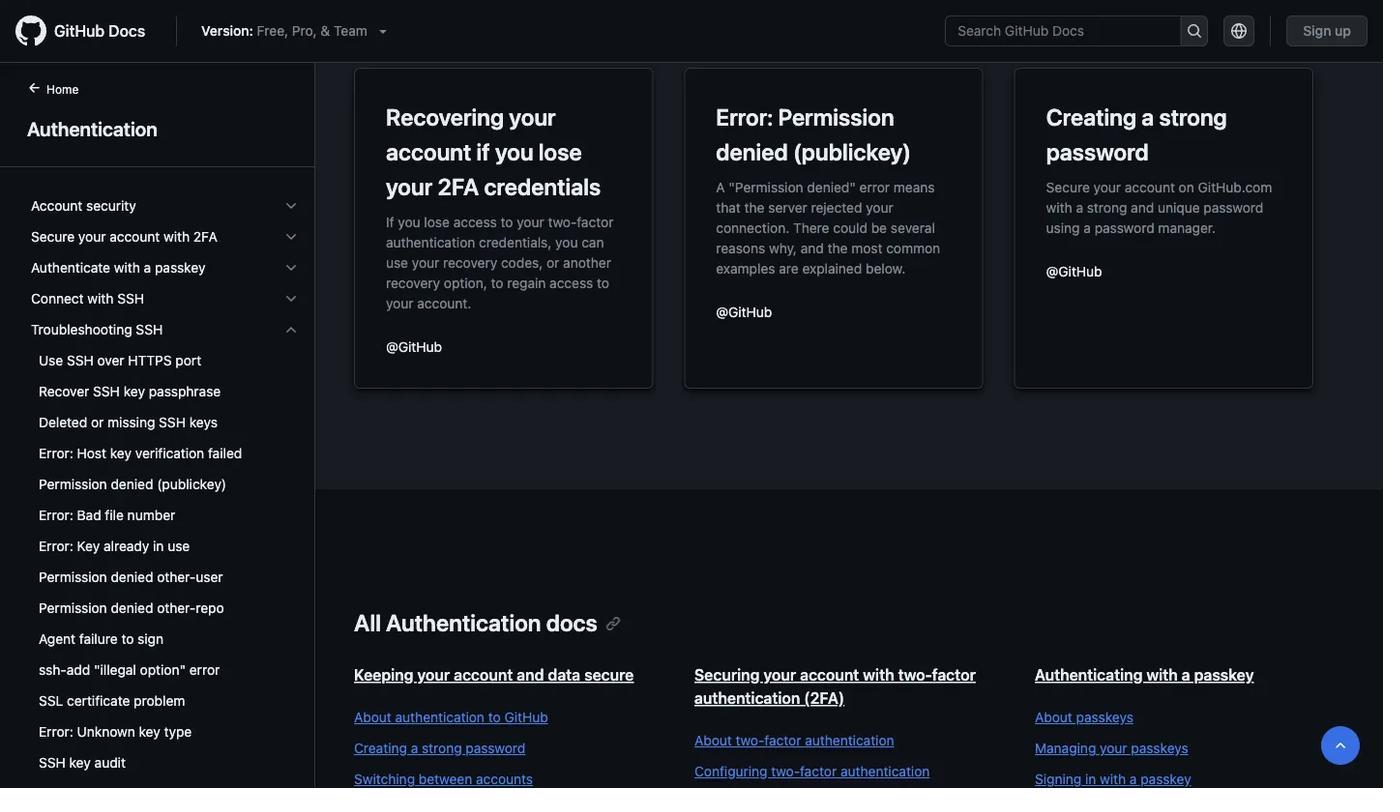 Task type: describe. For each thing, give the bounding box(es) containing it.
use inside if you lose access to your two-factor authentication credentials, you can use your recovery codes, or another recovery option, to regain access to your account.
[[386, 255, 408, 271]]

passkey for authenticating with a passkey
[[1195, 666, 1255, 685]]

a up secure your account on github.com with a strong and unique password using a password manager.
[[1142, 104, 1155, 131]]

recover ssh key passphrase
[[39, 384, 221, 400]]

using
[[1047, 220, 1081, 236]]

configuring two-factor authentication
[[695, 764, 930, 780]]

permission denied other-repo link
[[23, 593, 307, 624]]

host
[[77, 446, 106, 462]]

2fa inside dropdown button
[[193, 229, 218, 245]]

error: bad file number link
[[23, 500, 307, 531]]

account security button
[[23, 191, 307, 222]]

credentials,
[[479, 234, 552, 250]]

recover
[[39, 384, 89, 400]]

your inside secure your account on github.com with a strong and unique password using a password manager.
[[1094, 179, 1122, 195]]

agent failure to sign link
[[23, 624, 307, 655]]

ssl certificate problem link
[[23, 686, 307, 717]]

in inside authentication "element"
[[153, 539, 164, 555]]

to up credentials,
[[501, 214, 513, 230]]

ssh up the verification
[[159, 415, 186, 431]]

with down secure your account with 2fa
[[114, 260, 140, 276]]

all
[[354, 610, 381, 637]]

authentication inside the securing your account with two-factor authentication (2fa)
[[695, 690, 801, 708]]

secure for secure your account with 2fa
[[31, 229, 75, 245]]

1 horizontal spatial creating a strong password
[[1047, 104, 1228, 165]]

permission denied other-user
[[39, 570, 223, 586]]

error: host key verification failed
[[39, 446, 242, 462]]

with up troubleshooting ssh
[[88, 291, 114, 307]]

permission denied other-user link
[[23, 562, 307, 593]]

permission for permission denied other-user
[[39, 570, 107, 586]]

key inside ssh key audit link
[[69, 755, 91, 771]]

keeping your account and data secure
[[354, 666, 634, 685]]

a up using
[[1077, 199, 1084, 215]]

sign
[[138, 632, 164, 647]]

pro,
[[292, 23, 317, 39]]

permission denied (publickey)
[[39, 477, 227, 493]]

your up if
[[386, 173, 433, 200]]

on
[[1179, 179, 1195, 195]]

account for data
[[454, 666, 513, 685]]

strong inside creating a strong password
[[1160, 104, 1228, 131]]

denied"
[[808, 179, 856, 195]]

connect with ssh
[[31, 291, 144, 307]]

error inside a "permission denied" error means that the server rejected your connection. there could be several reasons why, and the most common examples are explained below.
[[860, 179, 891, 195]]

troubleshooting
[[31, 322, 132, 338]]

use ssh over https port link
[[23, 346, 307, 376]]

failure
[[79, 632, 118, 647]]

a "permission denied" error means that the server rejected your connection. there could be several reasons why, and the most common examples are explained below.
[[717, 179, 941, 276]]

sc 9kayk9 0 image for authenticate with a passkey
[[284, 260, 299, 276]]

troubleshooting ssh
[[31, 322, 163, 338]]

two- inside the securing your account with two-factor authentication (2fa)
[[899, 666, 933, 685]]

2fa inside the recovering your account if you lose your 2fa credentials
[[438, 173, 479, 200]]

@github for error: permission denied (publickey)
[[717, 304, 773, 320]]

authenticate with a passkey
[[31, 260, 206, 276]]

keys
[[189, 415, 218, 431]]

authentication down about two-factor authentication link
[[841, 764, 930, 780]]

lose inside the recovering your account if you lose your 2fa credentials
[[539, 138, 582, 165]]

Search GitHub Docs search field
[[947, 16, 1181, 45]]

github inside 'link'
[[505, 710, 549, 726]]

key for unknown
[[139, 724, 161, 740]]

about two-factor authentication link
[[695, 732, 997, 751]]

already
[[104, 539, 149, 555]]

type
[[164, 724, 192, 740]]

authenticate with a passkey button
[[23, 253, 307, 284]]

data
[[548, 666, 581, 685]]

1 horizontal spatial recovery
[[443, 255, 498, 271]]

"permission
[[729, 179, 804, 195]]

signing in with a passkey link
[[1036, 770, 1338, 789]]

authentication inside "element"
[[27, 117, 157, 140]]

recovering your account if you lose your 2fa credentials
[[386, 104, 601, 200]]

up
[[1336, 23, 1352, 39]]

password down github.com
[[1204, 199, 1264, 215]]

to left the regain in the left of the page
[[491, 275, 504, 291]]

port
[[176, 353, 201, 369]]

factor inside if you lose access to your two-factor authentication credentials, you can use your recovery codes, or another recovery option, to regain access to your account.
[[577, 214, 614, 230]]

ssh-add "illegal option" error
[[39, 662, 220, 678]]

error: for error: key already in use
[[39, 539, 73, 555]]

troubleshooting ssh element containing use ssh over https port
[[15, 346, 315, 779]]

secure
[[585, 666, 634, 685]]

sc 9kayk9 0 image for troubleshooting ssh
[[284, 322, 299, 338]]

regain
[[507, 275, 546, 291]]

ssh up https
[[136, 322, 163, 338]]

@github for creating a strong password
[[1047, 263, 1103, 279]]

your inside the securing your account with two-factor authentication (2fa)
[[764, 666, 797, 685]]

connection.
[[717, 220, 790, 236]]

authenticate
[[31, 260, 110, 276]]

(publickey) inside error: permission denied (publickey)
[[794, 138, 912, 165]]

unknown
[[77, 724, 135, 740]]

two- inside if you lose access to your two-factor authentication credentials, you can use your recovery codes, or another recovery option, to regain access to your account.
[[548, 214, 577, 230]]

reasons
[[717, 240, 766, 256]]

unique
[[1158, 199, 1201, 215]]

account for github.com
[[1125, 179, 1176, 195]]

explained
[[803, 260, 863, 276]]

a inside dropdown button
[[144, 260, 151, 276]]

with up the about passkeys 'link'
[[1147, 666, 1179, 685]]

(2fa)
[[805, 690, 845, 708]]

managing your passkeys link
[[1036, 739, 1338, 759]]

your inside a "permission denied" error means that the server rejected your connection. there could be several reasons why, and the most common examples are explained below.
[[866, 199, 894, 215]]

with inside "link"
[[1101, 772, 1127, 788]]

passkeys inside managing your passkeys "link"
[[1132, 741, 1189, 757]]

version:
[[201, 23, 253, 39]]

secure for secure your account on github.com with a strong and unique password using a password manager.
[[1047, 179, 1091, 195]]

sc 9kayk9 0 image for connect with ssh
[[284, 291, 299, 307]]

password inside creating a strong password
[[1047, 138, 1149, 165]]

0 horizontal spatial creating a strong password
[[354, 741, 526, 757]]

all authentication docs
[[354, 610, 598, 637]]

github.com
[[1199, 179, 1273, 195]]

0 vertical spatial the
[[745, 199, 765, 215]]

or inside if you lose access to your two-factor authentication credentials, you can use your recovery codes, or another recovery option, to regain access to your account.
[[547, 255, 560, 271]]

or inside troubleshooting ssh element
[[91, 415, 104, 431]]

0 horizontal spatial you
[[398, 214, 421, 230]]

if
[[477, 138, 490, 165]]

recover ssh key passphrase link
[[23, 376, 307, 407]]

switching
[[354, 772, 415, 788]]

deleted
[[39, 415, 87, 431]]

deleted or missing ssh keys link
[[23, 407, 307, 438]]

user
[[196, 570, 223, 586]]

sc 9kayk9 0 image for account security
[[284, 198, 299, 214]]

your up account.
[[412, 255, 440, 271]]

accounts
[[476, 772, 533, 788]]

in inside "link"
[[1086, 772, 1097, 788]]

about for keeping your account and data secure
[[354, 710, 392, 726]]

permission inside error: permission denied (publickey)
[[779, 104, 895, 131]]

error: unknown key type
[[39, 724, 192, 740]]

managing your passkeys
[[1036, 741, 1189, 757]]

agent failure to sign
[[39, 632, 164, 647]]

securing your account with two-factor authentication (2fa) link
[[695, 666, 976, 708]]

github docs
[[54, 22, 145, 40]]

about two-factor authentication
[[695, 733, 895, 749]]

connect
[[31, 291, 84, 307]]

error: for error: bad file number
[[39, 508, 73, 524]]

credentials
[[484, 173, 601, 200]]

below.
[[866, 260, 906, 276]]

verify commit signatures element
[[15, 779, 315, 789]]

could
[[834, 220, 868, 236]]

use ssh over https port
[[39, 353, 201, 369]]

your left account.
[[386, 295, 414, 311]]

that
[[717, 199, 741, 215]]

several
[[891, 220, 936, 236]]

about for authenticating with a passkey
[[1036, 710, 1073, 726]]

number
[[127, 508, 175, 524]]

home link
[[19, 80, 110, 100]]

deleted or missing ssh keys
[[39, 415, 218, 431]]

denied for permission denied other-user
[[111, 570, 153, 586]]

can
[[582, 234, 604, 250]]

home
[[46, 82, 79, 96]]



Task type: vqa. For each thing, say whether or not it's contained in the screenshot.
THE VERIFY COMMIT SIGNATURES element at the bottom left of page
yes



Task type: locate. For each thing, give the bounding box(es) containing it.
sc 9kayk9 0 image inside "authenticate with a passkey" dropdown button
[[284, 260, 299, 276]]

account
[[31, 198, 83, 214]]

denied for permission denied (publickey)
[[111, 477, 153, 493]]

factor inside the securing your account with two-factor authentication (2fa)
[[933, 666, 976, 685]]

two- up about two-factor authentication link
[[899, 666, 933, 685]]

a right using
[[1084, 220, 1092, 236]]

two- down credentials
[[548, 214, 577, 230]]

1 horizontal spatial error
[[860, 179, 891, 195]]

passkey down secure your account with 2fa dropdown button
[[155, 260, 206, 276]]

0 horizontal spatial recovery
[[386, 275, 440, 291]]

ssh down over
[[93, 384, 120, 400]]

strong inside secure your account on github.com with a strong and unique password using a password manager.
[[1088, 199, 1128, 215]]

your inside managing your passkeys "link"
[[1101, 741, 1128, 757]]

permission denied (publickey) link
[[23, 469, 307, 500]]

error: bad file number
[[39, 508, 175, 524]]

passkey for authenticate with a passkey
[[155, 260, 206, 276]]

0 horizontal spatial in
[[153, 539, 164, 555]]

bad
[[77, 508, 101, 524]]

0 vertical spatial you
[[495, 138, 534, 165]]

0 horizontal spatial use
[[168, 539, 190, 555]]

authenticating
[[1036, 666, 1143, 685]]

github docs link
[[15, 15, 161, 46]]

sc 9kayk9 0 image inside connect with ssh dropdown button
[[284, 291, 299, 307]]

2 other- from the top
[[157, 601, 196, 617]]

authentication up configuring two-factor authentication link
[[805, 733, 895, 749]]

verification
[[135, 446, 204, 462]]

authenticating with a passkey link
[[1036, 666, 1255, 685]]

to down another
[[597, 275, 610, 291]]

1 vertical spatial sc 9kayk9 0 image
[[284, 291, 299, 307]]

1 vertical spatial you
[[398, 214, 421, 230]]

0 horizontal spatial github
[[54, 22, 105, 40]]

with up about two-factor authentication link
[[864, 666, 895, 685]]

2 horizontal spatial and
[[1132, 199, 1155, 215]]

1 vertical spatial recovery
[[386, 275, 440, 291]]

authentication up the switching between accounts
[[395, 710, 485, 726]]

1 vertical spatial in
[[1086, 772, 1097, 788]]

passkeys inside the about passkeys 'link'
[[1077, 710, 1134, 726]]

lose inside if you lose access to your two-factor authentication credentials, you can use your recovery codes, or another recovery option, to regain access to your account.
[[424, 214, 450, 230]]

certificate
[[67, 693, 130, 709]]

securing your account with two-factor authentication (2fa)
[[695, 666, 976, 708]]

0 vertical spatial strong
[[1160, 104, 1228, 131]]

1 vertical spatial the
[[828, 240, 848, 256]]

between
[[419, 772, 473, 788]]

1 horizontal spatial creating
[[1047, 104, 1137, 131]]

agent
[[39, 632, 76, 647]]

two- down about two-factor authentication at right
[[772, 764, 800, 780]]

1 vertical spatial strong
[[1088, 199, 1128, 215]]

two- up configuring
[[736, 733, 765, 749]]

ssh key audit link
[[23, 748, 307, 779]]

0 vertical spatial github
[[54, 22, 105, 40]]

creating a strong password up the switching between accounts
[[354, 741, 526, 757]]

1 vertical spatial error
[[190, 662, 220, 678]]

error: for error: permission denied (publickey)
[[717, 104, 774, 131]]

your up credentials,
[[517, 214, 545, 230]]

denied up '"permission' on the top right of the page
[[717, 138, 789, 165]]

use down if
[[386, 255, 408, 271]]

account for you
[[386, 138, 472, 165]]

guides link
[[354, 14, 452, 41]]

about
[[354, 710, 392, 726], [1036, 710, 1073, 726], [695, 733, 732, 749]]

@github down account.
[[386, 339, 442, 355]]

a
[[1142, 104, 1155, 131], [1077, 199, 1084, 215], [1084, 220, 1092, 236], [144, 260, 151, 276], [1182, 666, 1191, 685], [411, 741, 418, 757], [1130, 772, 1138, 788]]

error: for error: unknown key type
[[39, 724, 73, 740]]

server
[[769, 199, 808, 215]]

authentication
[[27, 117, 157, 140], [386, 610, 541, 637]]

0 horizontal spatial about
[[354, 710, 392, 726]]

to up creating a strong password link
[[489, 710, 501, 726]]

error: inside error: key already in use link
[[39, 539, 73, 555]]

1 horizontal spatial the
[[828, 240, 848, 256]]

3 sc 9kayk9 0 image from the top
[[284, 322, 299, 338]]

you
[[495, 138, 534, 165], [398, 214, 421, 230], [556, 234, 578, 250]]

access up credentials,
[[454, 214, 497, 230]]

sc 9kayk9 0 image inside troubleshooting ssh dropdown button
[[284, 322, 299, 338]]

with down managing your passkeys
[[1101, 772, 1127, 788]]

0 horizontal spatial strong
[[422, 741, 462, 757]]

1 horizontal spatial lose
[[539, 138, 582, 165]]

sc 9kayk9 0 image
[[284, 198, 299, 214], [284, 229, 299, 245], [284, 322, 299, 338]]

0 vertical spatial creating
[[1047, 104, 1137, 131]]

2 sc 9kayk9 0 image from the top
[[284, 229, 299, 245]]

be
[[872, 220, 888, 236]]

troubleshooting ssh element containing troubleshooting ssh
[[15, 315, 315, 779]]

0 vertical spatial and
[[1132, 199, 1155, 215]]

0 vertical spatial sc 9kayk9 0 image
[[284, 260, 299, 276]]

authentication element
[[0, 78, 316, 789]]

and inside secure your account on github.com with a strong and unique password using a password manager.
[[1132, 199, 1155, 215]]

secure your account with 2fa
[[31, 229, 218, 245]]

failed
[[208, 446, 242, 462]]

add
[[67, 662, 90, 678]]

passkey up the about passkeys 'link'
[[1195, 666, 1255, 685]]

1 vertical spatial sc 9kayk9 0 image
[[284, 229, 299, 245]]

2 vertical spatial and
[[517, 666, 544, 685]]

key inside the error: host key verification failed link
[[110, 446, 132, 462]]

your down account security
[[78, 229, 106, 245]]

lose right if
[[424, 214, 450, 230]]

error: left key
[[39, 539, 73, 555]]

strong up the on
[[1160, 104, 1228, 131]]

key for ssh
[[124, 384, 145, 400]]

0 vertical spatial creating a strong password
[[1047, 104, 1228, 165]]

error: down deleted
[[39, 446, 73, 462]]

1 horizontal spatial secure
[[1047, 179, 1091, 195]]

1 vertical spatial passkeys
[[1132, 741, 1189, 757]]

2 vertical spatial passkey
[[1141, 772, 1192, 788]]

2 sc 9kayk9 0 image from the top
[[284, 291, 299, 307]]

managing
[[1036, 741, 1097, 757]]

0 horizontal spatial (publickey)
[[157, 477, 227, 493]]

passphrase
[[149, 384, 221, 400]]

keeping
[[354, 666, 414, 685]]

authenticating with a passkey
[[1036, 666, 1255, 685]]

(publickey) inside troubleshooting ssh element
[[157, 477, 227, 493]]

password down about authentication to github 'link'
[[466, 741, 526, 757]]

use inside authentication "element"
[[168, 539, 190, 555]]

select language: current language is english image
[[1232, 23, 1248, 39]]

denied
[[717, 138, 789, 165], [111, 477, 153, 493], [111, 570, 153, 586], [111, 601, 153, 617]]

account up (2fa)
[[801, 666, 860, 685]]

1 vertical spatial 2fa
[[193, 229, 218, 245]]

secure down account
[[31, 229, 75, 245]]

1 horizontal spatial use
[[386, 255, 408, 271]]

use down the error: bad file number link
[[168, 539, 190, 555]]

about up configuring
[[695, 733, 732, 749]]

0 horizontal spatial passkey
[[155, 260, 206, 276]]

1 horizontal spatial access
[[550, 275, 593, 291]]

about inside 'link'
[[1036, 710, 1073, 726]]

signing in with a passkey
[[1036, 772, 1192, 788]]

1 vertical spatial and
[[801, 240, 824, 256]]

your right securing
[[764, 666, 797, 685]]

recovery
[[443, 255, 498, 271], [386, 275, 440, 291]]

other- for user
[[157, 570, 196, 586]]

account inside the recovering your account if you lose your 2fa credentials
[[386, 138, 472, 165]]

creating
[[1047, 104, 1137, 131], [354, 741, 407, 757]]

0 horizontal spatial @github
[[386, 339, 442, 355]]

ssl
[[39, 693, 63, 709]]

your inside secure your account with 2fa dropdown button
[[78, 229, 106, 245]]

2fa down account security dropdown button
[[193, 229, 218, 245]]

None search field
[[946, 15, 1209, 46]]

0 horizontal spatial and
[[517, 666, 544, 685]]

2 vertical spatial strong
[[422, 741, 462, 757]]

your up be
[[866, 199, 894, 215]]

0 horizontal spatial error
[[190, 662, 220, 678]]

account up about authentication to github 'link'
[[454, 666, 513, 685]]

over
[[97, 353, 124, 369]]

account for 2fa
[[110, 229, 160, 245]]

0 vertical spatial sc 9kayk9 0 image
[[284, 198, 299, 214]]

with up using
[[1047, 199, 1073, 215]]

tooltip
[[1322, 727, 1361, 766]]

passkeys up managing your passkeys
[[1077, 710, 1134, 726]]

0 horizontal spatial creating
[[354, 741, 407, 757]]

to inside 'link'
[[489, 710, 501, 726]]

error inside troubleshooting ssh element
[[190, 662, 220, 678]]

sc 9kayk9 0 image
[[284, 260, 299, 276], [284, 291, 299, 307]]

sign up
[[1304, 23, 1352, 39]]

free,
[[257, 23, 289, 39]]

0 vertical spatial access
[[454, 214, 497, 230]]

a
[[717, 179, 726, 195]]

missing
[[108, 415, 155, 431]]

with
[[1047, 199, 1073, 215], [164, 229, 190, 245], [114, 260, 140, 276], [88, 291, 114, 307], [864, 666, 895, 685], [1147, 666, 1179, 685], [1101, 772, 1127, 788]]

or right codes,
[[547, 255, 560, 271]]

key up missing
[[124, 384, 145, 400]]

with inside secure your account on github.com with a strong and unique password using a password manager.
[[1047, 199, 1073, 215]]

2 vertical spatial sc 9kayk9 0 image
[[284, 322, 299, 338]]

or
[[547, 255, 560, 271], [91, 415, 104, 431]]

1 horizontal spatial you
[[495, 138, 534, 165]]

account up authenticate with a passkey
[[110, 229, 160, 245]]

passkey inside "authenticate with a passkey" dropdown button
[[155, 260, 206, 276]]

your up 'about authentication to github'
[[418, 666, 450, 685]]

configuring two-factor authentication link
[[695, 763, 997, 782]]

sc 9kayk9 0 image inside account security dropdown button
[[284, 198, 299, 214]]

0 vertical spatial 2fa
[[438, 173, 479, 200]]

1 horizontal spatial github
[[505, 710, 549, 726]]

access down another
[[550, 275, 593, 291]]

ssh left audit
[[39, 755, 66, 771]]

0 vertical spatial passkey
[[155, 260, 206, 276]]

secure your account with 2fa button
[[23, 222, 307, 253]]

error: inside error: permission denied (publickey)
[[717, 104, 774, 131]]

about up managing
[[1036, 710, 1073, 726]]

the up connection.
[[745, 199, 765, 215]]

with inside the securing your account with two-factor authentication (2fa)
[[864, 666, 895, 685]]

strong left unique
[[1088, 199, 1128, 215]]

0 horizontal spatial or
[[91, 415, 104, 431]]

ssh-add "illegal option" error link
[[23, 655, 307, 686]]

2 vertical spatial @github
[[386, 339, 442, 355]]

1 other- from the top
[[157, 570, 196, 586]]

0 vertical spatial use
[[386, 255, 408, 271]]

a up the switching between accounts
[[411, 741, 418, 757]]

denied for permission denied other-repo
[[111, 601, 153, 617]]

permission for permission denied other-repo
[[39, 601, 107, 617]]

1 vertical spatial access
[[550, 275, 593, 291]]

0 vertical spatial error
[[860, 179, 891, 195]]

password
[[1047, 138, 1149, 165], [1204, 199, 1264, 215], [1095, 220, 1155, 236], [466, 741, 526, 757]]

a down managing your passkeys
[[1130, 772, 1138, 788]]

all authentication docs link
[[354, 610, 621, 637]]

key left audit
[[69, 755, 91, 771]]

0 vertical spatial secure
[[1047, 179, 1091, 195]]

account security
[[31, 198, 136, 214]]

1 vertical spatial creating a strong password
[[354, 741, 526, 757]]

a down secure your account with 2fa dropdown button
[[144, 260, 151, 276]]

a up the about passkeys 'link'
[[1182, 666, 1191, 685]]

permission
[[779, 104, 895, 131], [39, 477, 107, 493], [39, 570, 107, 586], [39, 601, 107, 617]]

secure inside secure your account with 2fa dropdown button
[[31, 229, 75, 245]]

creating a strong password link
[[354, 739, 656, 759]]

to inside troubleshooting ssh element
[[121, 632, 134, 647]]

another
[[563, 255, 612, 271]]

troubleshooting ssh element
[[15, 315, 315, 779], [15, 346, 315, 779]]

@github for recovering your account if you lose your 2fa credentials
[[386, 339, 442, 355]]

0 vertical spatial passkeys
[[1077, 710, 1134, 726]]

to
[[501, 214, 513, 230], [491, 275, 504, 291], [597, 275, 610, 291], [121, 632, 134, 647], [489, 710, 501, 726]]

and inside a "permission denied" error means that the server rejected your connection. there could be several reasons why, and the most common examples are explained below.
[[801, 240, 824, 256]]

account for two-
[[801, 666, 860, 685]]

@github down examples
[[717, 304, 773, 320]]

denied inside error: permission denied (publickey)
[[717, 138, 789, 165]]

permission up agent
[[39, 601, 107, 617]]

0 horizontal spatial the
[[745, 199, 765, 215]]

1 horizontal spatial @github
[[717, 304, 773, 320]]

creating down search github docs search field
[[1047, 104, 1137, 131]]

1 horizontal spatial or
[[547, 255, 560, 271]]

passkey inside signing in with a passkey "link"
[[1141, 772, 1192, 788]]

you inside the recovering your account if you lose your 2fa credentials
[[495, 138, 534, 165]]

secure inside secure your account on github.com with a strong and unique password using a password manager.
[[1047, 179, 1091, 195]]

error: inside error: unknown key type link
[[39, 724, 73, 740]]

authentication inside 'link'
[[395, 710, 485, 726]]

lose up credentials
[[539, 138, 582, 165]]

and left unique
[[1132, 199, 1155, 215]]

examples
[[717, 260, 776, 276]]

account inside the securing your account with two-factor authentication (2fa)
[[801, 666, 860, 685]]

troubleshooting ssh button
[[23, 315, 307, 346]]

your up signing in with a passkey on the right bottom
[[1101, 741, 1128, 757]]

other- down permission denied other-user link
[[157, 601, 196, 617]]

github left docs
[[54, 22, 105, 40]]

1 horizontal spatial passkey
[[1141, 772, 1192, 788]]

docs
[[546, 610, 598, 637]]

error
[[860, 179, 891, 195], [190, 662, 220, 678]]

there
[[794, 220, 830, 236]]

in down the error: bad file number link
[[153, 539, 164, 555]]

sign up link
[[1287, 15, 1369, 46]]

1 vertical spatial or
[[91, 415, 104, 431]]

1 horizontal spatial and
[[801, 240, 824, 256]]

key inside recover ssh key passphrase link
[[124, 384, 145, 400]]

most
[[852, 240, 883, 256]]

key
[[77, 539, 100, 555]]

error left means
[[860, 179, 891, 195]]

a inside "link"
[[1130, 772, 1138, 788]]

1 vertical spatial lose
[[424, 214, 450, 230]]

0 vertical spatial (publickey)
[[794, 138, 912, 165]]

0 horizontal spatial lose
[[424, 214, 450, 230]]

1 vertical spatial secure
[[31, 229, 75, 245]]

1 horizontal spatial about
[[695, 733, 732, 749]]

search image
[[1187, 23, 1203, 39]]

0 horizontal spatial secure
[[31, 229, 75, 245]]

switching between accounts link
[[354, 770, 656, 789]]

recovering
[[386, 104, 504, 131]]

0 vertical spatial recovery
[[443, 255, 498, 271]]

ssl certificate problem
[[39, 693, 185, 709]]

signing
[[1036, 772, 1082, 788]]

and down there
[[801, 240, 824, 256]]

2 horizontal spatial about
[[1036, 710, 1073, 726]]

ssh down authenticate with a passkey
[[117, 291, 144, 307]]

and left the data
[[517, 666, 544, 685]]

key right host
[[110, 446, 132, 462]]

2 horizontal spatial passkey
[[1195, 666, 1255, 685]]

key for host
[[110, 446, 132, 462]]

about passkeys link
[[1036, 708, 1338, 728]]

account inside secure your account with 2fa dropdown button
[[110, 229, 160, 245]]

0 vertical spatial lose
[[539, 138, 582, 165]]

error: for error: host key verification failed
[[39, 446, 73, 462]]

github
[[54, 22, 105, 40], [505, 710, 549, 726]]

0 vertical spatial other-
[[157, 570, 196, 586]]

about inside 'link'
[[354, 710, 392, 726]]

error: up '"permission' on the top right of the page
[[717, 104, 774, 131]]

account.
[[417, 295, 472, 311]]

0 horizontal spatial 2fa
[[193, 229, 218, 245]]

1 horizontal spatial (publickey)
[[794, 138, 912, 165]]

2 horizontal spatial you
[[556, 234, 578, 250]]

passkey down managing your passkeys "link" on the bottom right
[[1141, 772, 1192, 788]]

denied down permission denied other-user
[[111, 601, 153, 617]]

0 vertical spatial or
[[547, 255, 560, 271]]

1 horizontal spatial 2fa
[[438, 173, 479, 200]]

strong up the switching between accounts
[[422, 741, 462, 757]]

secure your account on github.com with a strong and unique password using a password manager.
[[1047, 179, 1273, 236]]

1 vertical spatial other-
[[157, 601, 196, 617]]

permission for permission denied (publickey)
[[39, 477, 107, 493]]

account up unique
[[1125, 179, 1176, 195]]

about down keeping
[[354, 710, 392, 726]]

about for securing your account with two-factor authentication (2fa)
[[695, 733, 732, 749]]

0 vertical spatial @github
[[1047, 263, 1103, 279]]

1 vertical spatial @github
[[717, 304, 773, 320]]

0 vertical spatial in
[[153, 539, 164, 555]]

github up creating a strong password link
[[505, 710, 549, 726]]

error: left bad
[[39, 508, 73, 524]]

1 horizontal spatial in
[[1086, 772, 1097, 788]]

about authentication to github
[[354, 710, 549, 726]]

option,
[[444, 275, 488, 291]]

your up credentials
[[509, 104, 556, 131]]

@github down using
[[1047, 263, 1103, 279]]

error: key already in use
[[39, 539, 190, 555]]

0 horizontal spatial access
[[454, 214, 497, 230]]

1 troubleshooting ssh element from the top
[[15, 315, 315, 779]]

are
[[779, 260, 799, 276]]

triangle down image
[[375, 23, 391, 39]]

1 horizontal spatial strong
[[1088, 199, 1128, 215]]

rejected
[[812, 199, 863, 215]]

creating a strong password up the on
[[1047, 104, 1228, 165]]

passkey
[[155, 260, 206, 276], [1195, 666, 1255, 685], [1141, 772, 1192, 788]]

1 sc 9kayk9 0 image from the top
[[284, 260, 299, 276]]

1 vertical spatial use
[[168, 539, 190, 555]]

denied down error: host key verification failed
[[111, 477, 153, 493]]

and
[[1132, 199, 1155, 215], [801, 240, 824, 256], [517, 666, 544, 685]]

(publickey) up the denied"
[[794, 138, 912, 165]]

authentication inside if you lose access to your two-factor authentication credentials, you can use your recovery codes, or another recovery option, to regain access to your account.
[[386, 234, 476, 250]]

1 vertical spatial (publickey)
[[157, 477, 227, 493]]

the up explained
[[828, 240, 848, 256]]

1 sc 9kayk9 0 image from the top
[[284, 198, 299, 214]]

0 horizontal spatial authentication
[[27, 117, 157, 140]]

other- for repo
[[157, 601, 196, 617]]

guides
[[354, 14, 428, 41]]

2 vertical spatial you
[[556, 234, 578, 250]]

1 vertical spatial passkey
[[1195, 666, 1255, 685]]

recovery up option,
[[443, 255, 498, 271]]

(publickey) down the verification
[[157, 477, 227, 493]]

securing
[[695, 666, 760, 685]]

key inside error: unknown key type link
[[139, 724, 161, 740]]

scroll to top image
[[1334, 738, 1349, 754]]

sc 9kayk9 0 image for secure your account with 2fa
[[284, 229, 299, 245]]

ssh right use
[[67, 353, 94, 369]]

2 horizontal spatial strong
[[1160, 104, 1228, 131]]

account inside secure your account on github.com with a strong and unique password using a password manager.
[[1125, 179, 1176, 195]]

1 vertical spatial creating
[[354, 741, 407, 757]]

in right the signing
[[1086, 772, 1097, 788]]

recovery up account.
[[386, 275, 440, 291]]

key left type
[[139, 724, 161, 740]]

permission up the denied"
[[779, 104, 895, 131]]

1 vertical spatial github
[[505, 710, 549, 726]]

2 horizontal spatial @github
[[1047, 263, 1103, 279]]

2 troubleshooting ssh element from the top
[[15, 346, 315, 779]]

with down account security dropdown button
[[164, 229, 190, 245]]

manager.
[[1159, 220, 1217, 236]]

permission down key
[[39, 570, 107, 586]]

repo
[[196, 601, 224, 617]]

if you lose access to your two-factor authentication credentials, you can use your recovery codes, or another recovery option, to regain access to your account.
[[386, 214, 614, 311]]

password right using
[[1095, 220, 1155, 236]]

1 horizontal spatial authentication
[[386, 610, 541, 637]]

sc 9kayk9 0 image inside secure your account with 2fa dropdown button
[[284, 229, 299, 245]]



